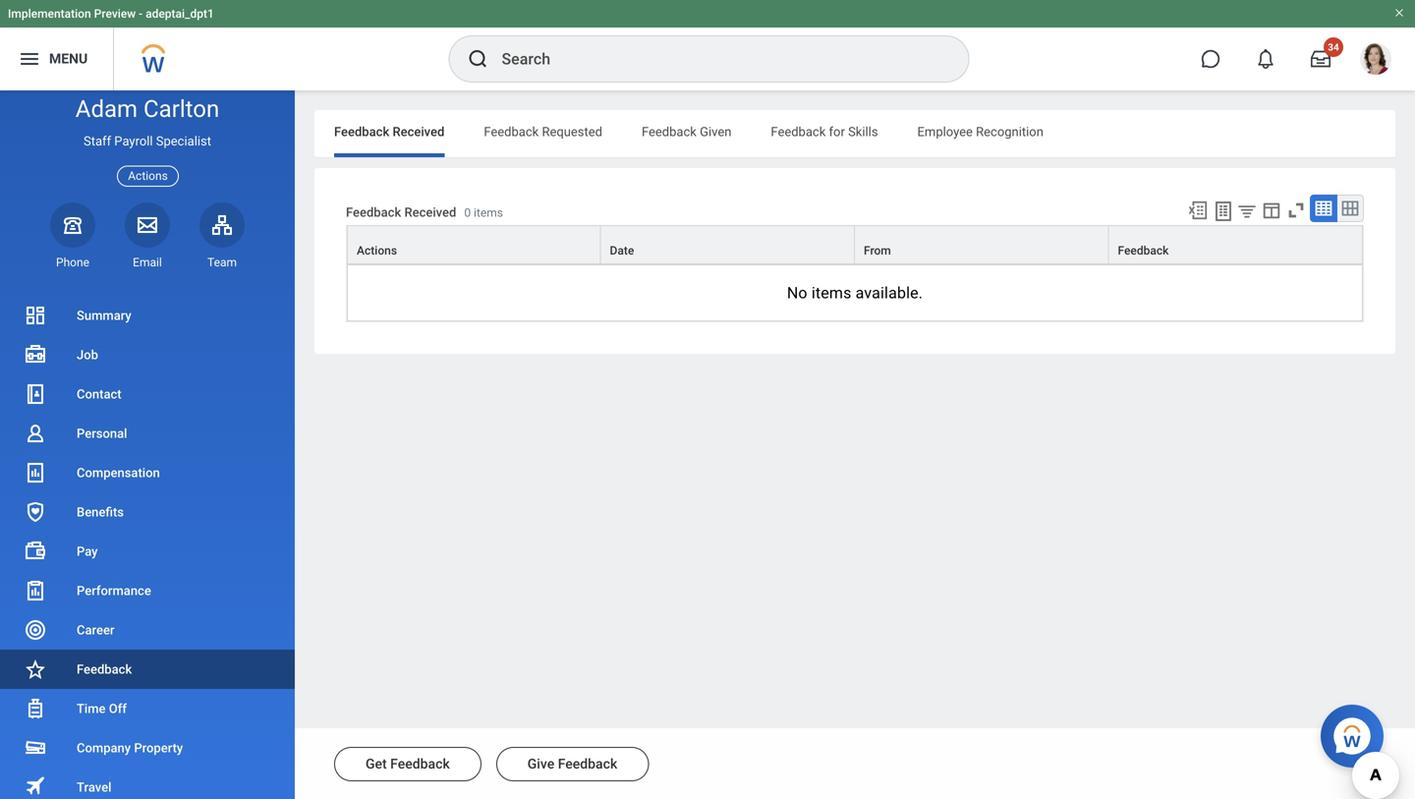 Task type: locate. For each thing, give the bounding box(es) containing it.
items
[[474, 206, 503, 220], [812, 284, 852, 302]]

0 horizontal spatial actions
[[128, 169, 168, 183]]

navigation pane region
[[0, 90, 295, 799]]

email button
[[125, 202, 170, 270]]

34 button
[[1300, 37, 1344, 81]]

1 vertical spatial received
[[405, 205, 457, 220]]

row
[[347, 225, 1364, 266]]

off
[[109, 702, 127, 716]]

tab list
[[315, 110, 1396, 157]]

34
[[1329, 41, 1340, 53]]

notifications large image
[[1257, 49, 1276, 69]]

given
[[700, 124, 732, 139]]

company property image
[[24, 736, 47, 760]]

requested
[[542, 124, 603, 139]]

email adam carlton element
[[125, 255, 170, 270]]

phone adam carlton element
[[50, 255, 95, 270]]

items right the no
[[812, 284, 852, 302]]

travel image
[[24, 774, 47, 798]]

0 vertical spatial actions button
[[117, 166, 179, 187]]

time
[[77, 702, 106, 716]]

employee recognition
[[918, 124, 1044, 139]]

feedback inside list
[[77, 662, 132, 677]]

career link
[[0, 611, 295, 650]]

feedback image
[[24, 658, 47, 681]]

actions inside navigation pane region
[[128, 169, 168, 183]]

job image
[[24, 343, 47, 367]]

email
[[133, 255, 162, 269]]

actions
[[128, 169, 168, 183], [357, 244, 397, 258]]

expand table image
[[1341, 199, 1361, 218]]

items right 0
[[474, 206, 503, 220]]

career image
[[24, 618, 47, 642]]

contact image
[[24, 382, 47, 406]]

0 horizontal spatial items
[[474, 206, 503, 220]]

adeptai_dpt1
[[146, 7, 214, 21]]

actions down feedback received 0 items
[[357, 244, 397, 258]]

0 vertical spatial actions
[[128, 169, 168, 183]]

0 vertical spatial items
[[474, 206, 503, 220]]

click to view/edit grid preferences image
[[1262, 200, 1283, 221]]

feedback link
[[0, 650, 295, 689]]

phone button
[[50, 202, 95, 270]]

list
[[0, 296, 295, 799]]

toolbar
[[1179, 195, 1365, 225]]

contact link
[[0, 375, 295, 414]]

menu
[[49, 51, 88, 67]]

pay
[[77, 544, 98, 559]]

no items available.
[[787, 284, 923, 302]]

menu button
[[0, 28, 113, 90]]

search image
[[467, 47, 490, 71]]

implementation
[[8, 7, 91, 21]]

0
[[464, 206, 471, 220]]

feedback received 0 items
[[346, 205, 503, 220]]

1 vertical spatial actions
[[357, 244, 397, 258]]

pay image
[[24, 540, 47, 563]]

received for feedback received 0 items
[[405, 205, 457, 220]]

personal image
[[24, 422, 47, 445]]

1 horizontal spatial actions
[[357, 244, 397, 258]]

received for feedback received
[[393, 124, 445, 139]]

personal link
[[0, 414, 295, 453]]

personal
[[77, 426, 127, 441]]

received up feedback received 0 items
[[393, 124, 445, 139]]

adam
[[76, 95, 138, 123]]

staff
[[84, 134, 111, 149]]

tab list containing feedback received
[[315, 110, 1396, 157]]

1 vertical spatial items
[[812, 284, 852, 302]]

actions down the staff payroll specialist
[[128, 169, 168, 183]]

received inside tab list
[[393, 124, 445, 139]]

1 horizontal spatial actions button
[[348, 226, 600, 264]]

time off link
[[0, 689, 295, 729]]

company property
[[77, 741, 183, 756]]

1 horizontal spatial items
[[812, 284, 852, 302]]

benefits link
[[0, 493, 295, 532]]

feedback received
[[334, 124, 445, 139]]

menu banner
[[0, 0, 1416, 90]]

adam carlton
[[76, 95, 219, 123]]

feedback
[[334, 124, 390, 139], [484, 124, 539, 139], [642, 124, 697, 139], [771, 124, 826, 139], [346, 205, 401, 220], [1118, 244, 1170, 258], [77, 662, 132, 677], [391, 756, 450, 772], [558, 756, 618, 772]]

-
[[139, 7, 143, 21]]

pay link
[[0, 532, 295, 571]]

profile logan mcneil image
[[1361, 43, 1392, 79]]

get
[[366, 756, 387, 772]]

feedback inside button
[[391, 756, 450, 772]]

summary
[[77, 308, 132, 323]]

staff payroll specialist
[[84, 134, 211, 149]]

actions button down 0
[[348, 226, 600, 264]]

get feedback
[[366, 756, 450, 772]]

summary link
[[0, 296, 295, 335]]

recognition
[[977, 124, 1044, 139]]

time off
[[77, 702, 127, 716]]

1 vertical spatial actions button
[[348, 226, 600, 264]]

preview
[[94, 7, 136, 21]]

received
[[393, 124, 445, 139], [405, 205, 457, 220]]

actions button
[[117, 166, 179, 187], [348, 226, 600, 264]]

table image
[[1315, 199, 1334, 218]]

company property link
[[0, 729, 295, 768]]

performance link
[[0, 571, 295, 611]]

actions button down the staff payroll specialist
[[117, 166, 179, 187]]

feedback requested
[[484, 124, 603, 139]]

get feedback button
[[334, 747, 482, 782]]

0 vertical spatial received
[[393, 124, 445, 139]]

received left 0
[[405, 205, 457, 220]]



Task type: vqa. For each thing, say whether or not it's contained in the screenshot.
row containing Actions
yes



Task type: describe. For each thing, give the bounding box(es) containing it.
property
[[134, 741, 183, 756]]

specialist
[[156, 134, 211, 149]]

contact
[[77, 387, 122, 402]]

feedback given
[[642, 124, 732, 139]]

inbox large image
[[1312, 49, 1331, 69]]

payroll
[[114, 134, 153, 149]]

career
[[77, 623, 115, 638]]

no
[[787, 284, 808, 302]]

list containing summary
[[0, 296, 295, 799]]

travel
[[77, 780, 112, 795]]

carlton
[[144, 95, 219, 123]]

implementation preview -   adeptai_dpt1
[[8, 7, 214, 21]]

phone image
[[59, 213, 87, 237]]

export to excel image
[[1188, 200, 1209, 221]]

employee
[[918, 124, 973, 139]]

from button
[[855, 226, 1109, 264]]

benefits
[[77, 505, 124, 520]]

date
[[610, 244, 634, 258]]

feedback inside button
[[558, 756, 618, 772]]

actions inside row
[[357, 244, 397, 258]]

fullscreen image
[[1286, 200, 1308, 221]]

export to worksheets image
[[1212, 200, 1236, 223]]

row containing actions
[[347, 225, 1364, 266]]

0 horizontal spatial actions button
[[117, 166, 179, 187]]

justify image
[[18, 47, 41, 71]]

summary image
[[24, 304, 47, 327]]

mail image
[[136, 213, 159, 237]]

performance image
[[24, 579, 47, 603]]

compensation link
[[0, 453, 295, 493]]

skills
[[849, 124, 879, 139]]

team
[[207, 255, 237, 269]]

feedback button
[[1110, 226, 1363, 264]]

available.
[[856, 284, 923, 302]]

for
[[829, 124, 845, 139]]

feedback inside 'popup button'
[[1118, 244, 1170, 258]]

give
[[528, 756, 555, 772]]

compensation
[[77, 466, 160, 480]]

company
[[77, 741, 131, 756]]

team adam carlton element
[[200, 255, 245, 270]]

time off image
[[24, 697, 47, 721]]

close environment banner image
[[1394, 7, 1406, 19]]

give feedback
[[528, 756, 618, 772]]

Search Workday  search field
[[502, 37, 929, 81]]

job link
[[0, 335, 295, 375]]

travel link
[[0, 768, 295, 799]]

date button
[[601, 226, 854, 264]]

view team image
[[210, 213, 234, 237]]

job
[[77, 348, 98, 362]]

from
[[864, 244, 892, 258]]

phone
[[56, 255, 89, 269]]

benefits image
[[24, 500, 47, 524]]

team link
[[200, 202, 245, 270]]

give feedback button
[[496, 747, 649, 782]]

select to filter grid data image
[[1237, 201, 1259, 221]]

compensation image
[[24, 461, 47, 485]]

performance
[[77, 584, 151, 598]]

feedback for skills
[[771, 124, 879, 139]]

items inside feedback received 0 items
[[474, 206, 503, 220]]



